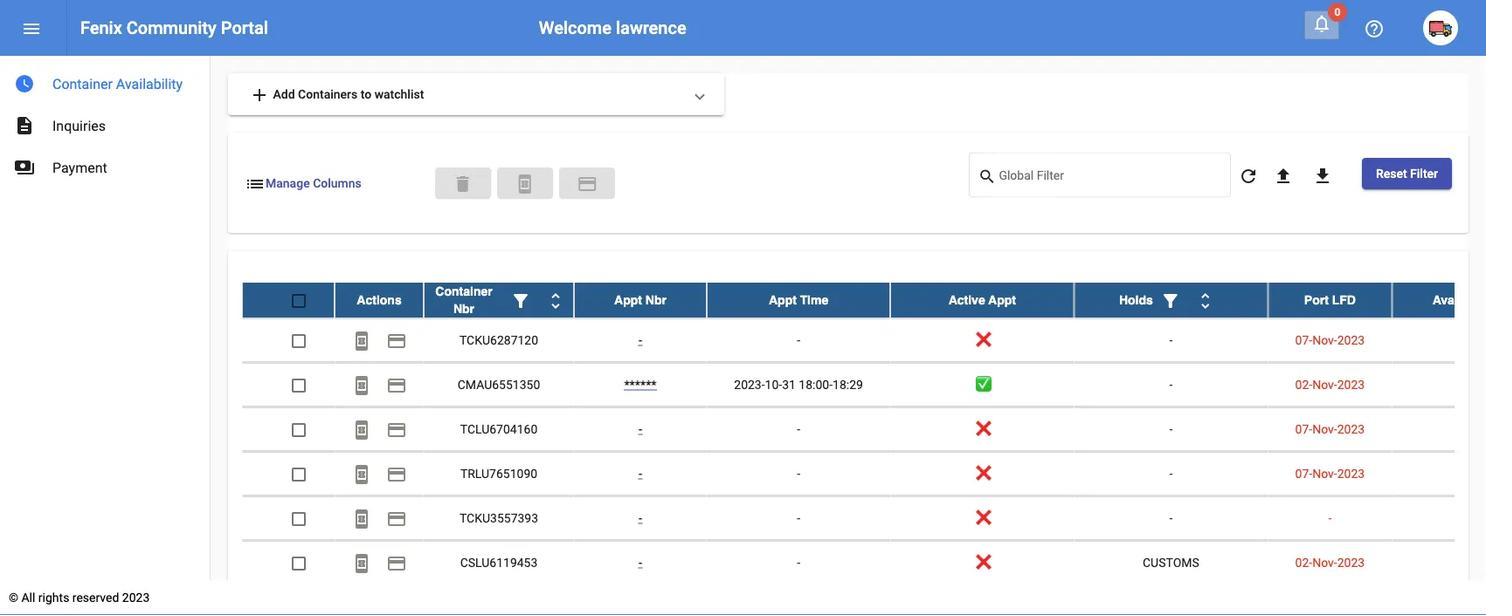 Task type: vqa. For each thing, say whether or not it's contained in the screenshot.


Task type: describe. For each thing, give the bounding box(es) containing it.
filter_alt inside filter_alt 'popup button'
[[510, 290, 531, 311]]

reserved
[[72, 591, 119, 605]]

3 row from the top
[[242, 363, 1486, 408]]

- link for cslu6119453
[[638, 556, 642, 570]]

cell for cslu6119453
[[1392, 541, 1486, 585]]

07-nov-2023 for tclu6704160
[[1295, 422, 1365, 436]]

fenix
[[80, 17, 122, 38]]

welcome
[[539, 17, 612, 38]]

no color image for filter_alt 'popup button' related to holds
[[1160, 290, 1181, 311]]

book_online for trlu7651090
[[351, 464, 372, 485]]

no color image containing payments
[[14, 157, 35, 178]]

no color image inside navigation
[[14, 115, 35, 136]]

❌ for trlu7651090
[[976, 467, 988, 481]]

nbr for container nbr
[[453, 302, 474, 316]]

search
[[978, 167, 996, 186]]

manage
[[266, 177, 310, 191]]

watchlist
[[374, 87, 424, 101]]

no color image for file_upload button
[[1273, 166, 1294, 187]]

add add containers to watchlist
[[249, 85, 424, 106]]

payment for cslu6119453
[[386, 553, 407, 574]]

filter_alt button for holds
[[1153, 283, 1188, 318]]

book_online button for tclu6704160
[[344, 412, 379, 447]]

menu button
[[14, 10, 49, 45]]

book_online for tclu6704160
[[351, 420, 372, 441]]

2 filter_alt from the left
[[1160, 290, 1181, 311]]

07- for tcku6287120
[[1295, 333, 1312, 347]]

✅
[[976, 377, 988, 392]]

unfold_more button for holds
[[1188, 283, 1223, 318]]

cell for cmau6551350
[[1392, 363, 1486, 407]]

appt time column header
[[707, 283, 890, 318]]

active appt
[[948, 293, 1016, 307]]

tcku3557393
[[459, 511, 538, 526]]

2023 for trlu7651090
[[1337, 467, 1365, 481]]

©
[[9, 591, 18, 605]]

availability
[[116, 76, 183, 92]]

appt time
[[769, 293, 828, 307]]

nov- for trlu7651090
[[1312, 467, 1337, 481]]

payment for tclu6704160
[[386, 420, 407, 441]]

no color image containing search
[[978, 166, 999, 187]]

no color image containing filter_alt
[[510, 290, 531, 311]]

container nbr
[[435, 284, 492, 316]]

book_online button for cmau6551350
[[344, 367, 379, 402]]

2023 for cslu6119453
[[1337, 556, 1365, 570]]

2023 for tclu6704160
[[1337, 422, 1365, 436]]

Global Watchlist Filter field
[[999, 172, 1222, 185]]

07-nov-2023 for tcku6287120
[[1295, 333, 1365, 347]]

appt nbr
[[614, 293, 667, 307]]

delete
[[453, 173, 474, 194]]

payments
[[14, 157, 35, 178]]

2023 for cmau6551350
[[1337, 377, 1365, 392]]

02-nov-2023 for customs
[[1295, 556, 1365, 570]]

delete button
[[435, 168, 491, 199]]

02-nov-2023 for -
[[1295, 377, 1365, 392]]

lawrence
[[616, 17, 686, 38]]

❌ for tclu6704160
[[976, 422, 988, 436]]

fenix community portal
[[80, 17, 268, 38]]

no color image inside file_download button
[[1312, 166, 1333, 187]]

18:29
[[833, 377, 863, 392]]

reset filter
[[1376, 166, 1438, 181]]

trlu7651090
[[460, 467, 537, 481]]

active
[[948, 293, 985, 307]]

cell for trlu7651090
[[1392, 452, 1486, 496]]

file_upload button
[[1266, 158, 1301, 193]]

cell for tcku3557393
[[1392, 497, 1486, 540]]

payment button for cmau6551350
[[379, 367, 414, 402]]

portal
[[221, 17, 268, 38]]

container availability
[[52, 76, 183, 92]]

no color image for menu button
[[21, 18, 42, 39]]

❌ for tcku3557393
[[976, 511, 988, 526]]

❌ for tcku6287120
[[976, 333, 988, 347]]

- link for trlu7651090
[[638, 467, 642, 481]]

nbr for appt nbr
[[645, 293, 667, 307]]

no color image for book_online button for tclu6704160
[[351, 420, 372, 441]]

07- for tclu6704160
[[1295, 422, 1312, 436]]

10-
[[765, 377, 782, 392]]

no color image for notifications_none popup button at right top
[[1311, 13, 1332, 34]]

2 row from the top
[[242, 318, 1486, 363]]

******
[[624, 377, 657, 392]]

31
[[782, 377, 796, 392]]

no color image for payment "button" related to tcku6287120
[[386, 331, 407, 352]]

7 row from the top
[[242, 541, 1486, 586]]

customs
[[1143, 556, 1199, 570]]

cell for tclu6704160
[[1392, 408, 1486, 451]]

07-nov-2023 for trlu7651090
[[1295, 467, 1365, 481]]

help_outline
[[1364, 18, 1385, 39]]

appt nbr column header
[[574, 283, 707, 318]]

inquiries
[[52, 118, 106, 134]]

tclu6704160
[[460, 422, 538, 436]]

row containing filter_alt
[[242, 283, 1486, 318]]

- link for tcku6287120
[[638, 333, 642, 347]]

nov- for cmau6551350
[[1312, 377, 1337, 392]]



Task type: locate. For each thing, give the bounding box(es) containing it.
cell for tcku6287120
[[1392, 318, 1486, 362]]

navigation
[[0, 56, 210, 189]]

watch_later
[[14, 73, 35, 94]]

1 horizontal spatial unfold_more
[[1195, 290, 1216, 311]]

available? column header
[[1392, 283, 1486, 318]]

no color image containing refresh
[[1238, 166, 1259, 187]]

notifications_none
[[1311, 13, 1332, 34]]

- link
[[638, 333, 642, 347], [638, 422, 642, 436], [638, 467, 642, 481], [638, 511, 642, 526], [638, 556, 642, 570]]

book_online button for trlu7651090
[[344, 457, 379, 491]]

5 row from the top
[[242, 452, 1486, 497]]

file_download
[[1312, 166, 1333, 187]]

row
[[242, 283, 1486, 318], [242, 318, 1486, 363], [242, 363, 1486, 408], [242, 408, 1486, 452], [242, 452, 1486, 497], [242, 497, 1486, 541], [242, 541, 1486, 586]]

book_online button for tcku3557393
[[344, 501, 379, 536]]

4 row from the top
[[242, 408, 1486, 452]]

port lfd column header
[[1268, 283, 1392, 318]]

unfold_more button for container nbr
[[538, 283, 573, 318]]

column header
[[424, 283, 574, 318], [1074, 283, 1268, 318]]

18:00-
[[799, 377, 833, 392]]

payment button for tcku3557393
[[379, 501, 414, 536]]

1 appt from the left
[[614, 293, 642, 307]]

0 vertical spatial 02-
[[1295, 377, 1312, 392]]

1 filter_alt button from the left
[[503, 283, 538, 318]]

2 unfold_more from the left
[[1195, 290, 1216, 311]]

grid
[[242, 283, 1486, 616]]

cslu6119453
[[460, 556, 538, 570]]

book_online for tcku3557393
[[351, 509, 372, 530]]

unfold_more button
[[538, 283, 573, 318], [1188, 283, 1223, 318]]

no color image containing file_download
[[1312, 166, 1333, 187]]

1 horizontal spatial filter_alt button
[[1153, 283, 1188, 318]]

❌
[[976, 333, 988, 347], [976, 422, 988, 436], [976, 467, 988, 481], [976, 511, 988, 526], [976, 556, 988, 570]]

1 07- from the top
[[1295, 333, 1312, 347]]

- link for tclu6704160
[[638, 422, 642, 436]]

2 07- from the top
[[1295, 422, 1312, 436]]

menu
[[21, 18, 42, 39]]

no color image containing list
[[245, 173, 266, 194]]

notifications_none button
[[1304, 10, 1339, 40]]

navigation containing watch_later
[[0, 56, 210, 189]]

no color image inside refresh button
[[1238, 166, 1259, 187]]

nbr inside column header
[[645, 293, 667, 307]]

actions column header
[[335, 283, 424, 318]]

3 07-nov-2023 from the top
[[1295, 467, 1365, 481]]

3 ❌ from the top
[[976, 467, 988, 481]]

no color image inside unfold_more button
[[545, 290, 566, 311]]

2 02- from the top
[[1295, 556, 1312, 570]]

2 02-nov-2023 from the top
[[1295, 556, 1365, 570]]

1 02-nov-2023 from the top
[[1295, 377, 1365, 392]]

port
[[1304, 293, 1329, 307]]

2023 for tcku6287120
[[1337, 333, 1365, 347]]

grid containing filter_alt
[[242, 283, 1486, 616]]

add
[[249, 85, 270, 106]]

book_online for cmau6551350
[[351, 375, 372, 396]]

1 07-nov-2023 from the top
[[1295, 333, 1365, 347]]

filter_alt button for container nbr
[[503, 283, 538, 318]]

2023-10-31 18:00-18:29
[[734, 377, 863, 392]]

2 unfold_more button from the left
[[1188, 283, 1223, 318]]

community
[[126, 17, 216, 38]]

unfold_more left appt nbr
[[545, 290, 566, 311]]

book_online button for cslu6119453
[[344, 546, 379, 581]]

0 horizontal spatial unfold_more button
[[538, 283, 573, 318]]

payment button
[[559, 168, 615, 199], [379, 323, 414, 358], [379, 367, 414, 402], [379, 412, 414, 447], [379, 457, 414, 491], [379, 501, 414, 536], [379, 546, 414, 581]]

book_online for tcku6287120
[[351, 331, 372, 352]]

appt right active
[[988, 293, 1016, 307]]

5 ❌ from the top
[[976, 556, 988, 570]]

payment for tcku3557393
[[386, 509, 407, 530]]

4 - link from the top
[[638, 511, 642, 526]]

appt left time
[[769, 293, 797, 307]]

no color image containing menu
[[21, 18, 42, 39]]

no color image containing file_upload
[[1273, 166, 1294, 187]]

holds
[[1119, 293, 1153, 307]]

1 horizontal spatial nbr
[[645, 293, 667, 307]]

unfold_more button right holds filter_alt
[[1188, 283, 1223, 318]]

actions
[[357, 293, 402, 307]]

reset
[[1376, 166, 1407, 181]]

payment button for tcku6287120
[[379, 323, 414, 358]]

appt inside "column header"
[[988, 293, 1016, 307]]

list manage columns
[[245, 173, 361, 194]]

1 ❌ from the top
[[976, 333, 988, 347]]

file_upload
[[1273, 166, 1294, 187]]

1 vertical spatial 02-nov-2023
[[1295, 556, 1365, 570]]

no color image containing unfold_more
[[545, 290, 566, 311]]

5 nov- from the top
[[1312, 556, 1337, 570]]

0 horizontal spatial container
[[52, 76, 113, 92]]

1 horizontal spatial unfold_more button
[[1188, 283, 1223, 318]]

1 filter_alt from the left
[[510, 290, 531, 311]]

4 nov- from the top
[[1312, 467, 1337, 481]]

payment for trlu7651090
[[386, 464, 407, 485]]

2 nov- from the top
[[1312, 377, 1337, 392]]

nbr
[[645, 293, 667, 307], [453, 302, 474, 316]]

07-nov-2023
[[1295, 333, 1365, 347], [1295, 422, 1365, 436], [1295, 467, 1365, 481]]

nov-
[[1312, 333, 1337, 347], [1312, 377, 1337, 392], [1312, 422, 1337, 436], [1312, 467, 1337, 481], [1312, 556, 1337, 570]]

no color image for book_online button corresponding to tcku6287120
[[351, 331, 372, 352]]

5 - link from the top
[[638, 556, 642, 570]]

container up the inquiries on the left
[[52, 76, 113, 92]]

02-nov-2023
[[1295, 377, 1365, 392], [1295, 556, 1365, 570]]

2023-
[[734, 377, 765, 392]]

3 - link from the top
[[638, 467, 642, 481]]

appt
[[614, 293, 642, 307], [769, 293, 797, 307], [988, 293, 1016, 307]]

no color image containing description
[[14, 115, 35, 136]]

welcome lawrence
[[539, 17, 686, 38]]

no color image containing notifications_none
[[1311, 13, 1332, 34]]

3 nov- from the top
[[1312, 422, 1337, 436]]

list
[[245, 173, 266, 194]]

filter_alt right holds
[[1160, 290, 1181, 311]]

unfold_more right holds filter_alt
[[1195, 290, 1216, 311]]

payment for cmau6551350
[[386, 375, 407, 396]]

2 vertical spatial 07-nov-2023
[[1295, 467, 1365, 481]]

container up tcku6287120
[[435, 284, 492, 298]]

0 vertical spatial 02-nov-2023
[[1295, 377, 1365, 392]]

1 nov- from the top
[[1312, 333, 1337, 347]]

refresh button
[[1231, 158, 1266, 193]]

1 unfold_more button from the left
[[538, 283, 573, 318]]

payment button for trlu7651090
[[379, 457, 414, 491]]

nov- for tclu6704160
[[1312, 422, 1337, 436]]

filter_alt up tcku6287120
[[510, 290, 531, 311]]

0 vertical spatial 07-nov-2023
[[1295, 333, 1365, 347]]

unfold_more for holds
[[1195, 290, 1216, 311]]

2023
[[1337, 333, 1365, 347], [1337, 377, 1365, 392], [1337, 422, 1365, 436], [1337, 467, 1365, 481], [1337, 556, 1365, 570], [122, 591, 150, 605]]

lfd
[[1332, 293, 1356, 307]]

07- for trlu7651090
[[1295, 467, 1312, 481]]

1 vertical spatial 02-
[[1295, 556, 1312, 570]]

no color image for unfold_more button related to container nbr
[[545, 290, 566, 311]]

description
[[14, 115, 35, 136]]

appt up ******
[[614, 293, 642, 307]]

add
[[273, 87, 295, 101]]

4 ❌ from the top
[[976, 511, 988, 526]]

no color image containing watch_later
[[14, 73, 35, 94]]

1 unfold_more from the left
[[545, 290, 566, 311]]

all
[[21, 591, 35, 605]]

filter_alt
[[510, 290, 531, 311], [1160, 290, 1181, 311]]

no color image inside help_outline popup button
[[1364, 18, 1385, 39]]

1 column header from the left
[[424, 283, 574, 318]]

no color image for cmau6551350's payment "button"
[[386, 375, 407, 396]]

no color image for tcku3557393's book_online button
[[351, 509, 372, 530]]

no color image
[[1311, 13, 1332, 34], [21, 18, 42, 39], [14, 115, 35, 136], [1273, 166, 1294, 187], [978, 166, 999, 187], [515, 173, 535, 194], [576, 173, 597, 194], [545, 290, 566, 311], [1160, 290, 1181, 311], [351, 331, 372, 352], [386, 331, 407, 352], [386, 375, 407, 396], [351, 420, 372, 441], [351, 509, 372, 530]]

1 horizontal spatial container
[[435, 284, 492, 298]]

2 07-nov-2023 from the top
[[1295, 422, 1365, 436]]

****** link
[[624, 377, 657, 392]]

cell
[[1392, 318, 1486, 362], [1392, 363, 1486, 407], [1392, 408, 1486, 451], [1392, 452, 1486, 496], [1392, 497, 1486, 540], [1392, 541, 1486, 585]]

no color image containing add
[[249, 85, 270, 106]]

0 horizontal spatial nbr
[[453, 302, 474, 316]]

0 horizontal spatial unfold_more
[[545, 290, 566, 311]]

-
[[638, 333, 642, 347], [797, 333, 800, 347], [1169, 333, 1173, 347], [1169, 377, 1173, 392], [638, 422, 642, 436], [797, 422, 800, 436], [1169, 422, 1173, 436], [638, 467, 642, 481], [797, 467, 800, 481], [1169, 467, 1173, 481], [638, 511, 642, 526], [797, 511, 800, 526], [1169, 511, 1173, 526], [1328, 511, 1332, 526], [638, 556, 642, 570], [797, 556, 800, 570]]

0 horizontal spatial column header
[[424, 283, 574, 318]]

reset filter button
[[1362, 158, 1452, 190]]

filter_alt button
[[503, 283, 538, 318], [1153, 283, 1188, 318]]

filter
[[1410, 166, 1438, 181]]

delete image
[[453, 173, 474, 194]]

no color image inside menu button
[[21, 18, 42, 39]]

time
[[800, 293, 828, 307]]

holds filter_alt
[[1119, 290, 1181, 311]]

nov- for cslu6119453
[[1312, 556, 1337, 570]]

appt inside column header
[[769, 293, 797, 307]]

2 filter_alt button from the left
[[1153, 283, 1188, 318]]

payment for tcku6287120
[[386, 331, 407, 352]]

0 horizontal spatial filter_alt button
[[503, 283, 538, 318]]

tcku6287120
[[459, 333, 538, 347]]

02- for -
[[1295, 377, 1312, 392]]

2 horizontal spatial appt
[[988, 293, 1016, 307]]

no color image inside file_upload button
[[1273, 166, 1294, 187]]

appt for appt nbr
[[614, 293, 642, 307]]

containers
[[298, 87, 358, 101]]

container inside 'column header'
[[435, 284, 492, 298]]

1 vertical spatial 07-
[[1295, 422, 1312, 436]]

nbr up tcku6287120
[[453, 302, 474, 316]]

no color image containing unfold_more
[[1195, 290, 1216, 311]]

1 horizontal spatial column header
[[1074, 283, 1268, 318]]

1 02- from the top
[[1295, 377, 1312, 392]]

payment
[[576, 173, 597, 194], [386, 331, 407, 352], [386, 375, 407, 396], [386, 420, 407, 441], [386, 464, 407, 485], [386, 509, 407, 530], [386, 553, 407, 574]]

available?
[[1432, 293, 1486, 307]]

4 cell from the top
[[1392, 452, 1486, 496]]

0 vertical spatial container
[[52, 76, 113, 92]]

to
[[361, 87, 371, 101]]

port lfd
[[1304, 293, 1356, 307]]

02- for customs
[[1295, 556, 1312, 570]]

3 cell from the top
[[1392, 408, 1486, 451]]

book_online
[[515, 173, 535, 194], [351, 331, 372, 352], [351, 375, 372, 396], [351, 420, 372, 441], [351, 464, 372, 485], [351, 509, 372, 530], [351, 553, 372, 574]]

cmau6551350
[[458, 377, 540, 392]]

1 row from the top
[[242, 283, 1486, 318]]

1 vertical spatial 07-nov-2023
[[1295, 422, 1365, 436]]

1 - link from the top
[[638, 333, 642, 347]]

container for availability
[[52, 76, 113, 92]]

0 vertical spatial 07-
[[1295, 333, 1312, 347]]

6 cell from the top
[[1392, 541, 1486, 585]]

refresh
[[1238, 166, 1259, 187]]

container inside navigation
[[52, 76, 113, 92]]

container for nbr
[[435, 284, 492, 298]]

❌ for cslu6119453
[[976, 556, 988, 570]]

2 cell from the top
[[1392, 363, 1486, 407]]

container
[[52, 76, 113, 92], [435, 284, 492, 298]]

2 vertical spatial 07-
[[1295, 467, 1312, 481]]

nbr inside container nbr
[[453, 302, 474, 316]]

0 horizontal spatial appt
[[614, 293, 642, 307]]

2 appt from the left
[[769, 293, 797, 307]]

file_download button
[[1305, 158, 1340, 193]]

nbr up ******
[[645, 293, 667, 307]]

02-
[[1295, 377, 1312, 392], [1295, 556, 1312, 570]]

no color image containing help_outline
[[1364, 18, 1385, 39]]

columns
[[313, 177, 361, 191]]

no color image inside filter_alt 'popup button'
[[1160, 290, 1181, 311]]

1 vertical spatial container
[[435, 284, 492, 298]]

2 column header from the left
[[1074, 283, 1268, 318]]

appt inside column header
[[614, 293, 642, 307]]

- link for tcku3557393
[[638, 511, 642, 526]]

help_outline button
[[1357, 10, 1392, 45]]

rights
[[38, 591, 69, 605]]

active appt column header
[[890, 283, 1074, 318]]

appt for appt time
[[769, 293, 797, 307]]

2 - link from the top
[[638, 422, 642, 436]]

07-
[[1295, 333, 1312, 347], [1295, 422, 1312, 436], [1295, 467, 1312, 481]]

unfold_more button up tcku6287120
[[538, 283, 573, 318]]

unfold_more
[[545, 290, 566, 311], [1195, 290, 1216, 311]]

payment button for tclu6704160
[[379, 412, 414, 447]]

5 cell from the top
[[1392, 497, 1486, 540]]

no color image containing filter_alt
[[1160, 290, 1181, 311]]

book_online button for tcku6287120
[[344, 323, 379, 358]]

1 cell from the top
[[1392, 318, 1486, 362]]

3 07- from the top
[[1295, 467, 1312, 481]]

payment button for cslu6119453
[[379, 546, 414, 581]]

2 ❌ from the top
[[976, 422, 988, 436]]

1 horizontal spatial appt
[[769, 293, 797, 307]]

book_online button
[[497, 168, 553, 199], [344, 323, 379, 358], [344, 367, 379, 402], [344, 412, 379, 447], [344, 457, 379, 491], [344, 501, 379, 536], [344, 546, 379, 581]]

no color image inside notifications_none popup button
[[1311, 13, 1332, 34]]

unfold_more for container nbr
[[545, 290, 566, 311]]

nov- for tcku6287120
[[1312, 333, 1337, 347]]

3 appt from the left
[[988, 293, 1016, 307]]

payment
[[52, 159, 107, 176]]

© all rights reserved 2023
[[9, 591, 150, 605]]

0 horizontal spatial filter_alt
[[510, 290, 531, 311]]

no color image
[[1364, 18, 1385, 39], [14, 73, 35, 94], [249, 85, 270, 106], [14, 157, 35, 178], [1238, 166, 1259, 187], [1312, 166, 1333, 187], [245, 173, 266, 194], [510, 290, 531, 311], [1195, 290, 1216, 311], [351, 375, 372, 396], [386, 420, 407, 441], [351, 464, 372, 485], [386, 464, 407, 485], [386, 509, 407, 530], [351, 553, 372, 574], [386, 553, 407, 574]]

1 horizontal spatial filter_alt
[[1160, 290, 1181, 311]]

6 row from the top
[[242, 497, 1486, 541]]

book_online for cslu6119453
[[351, 553, 372, 574]]



